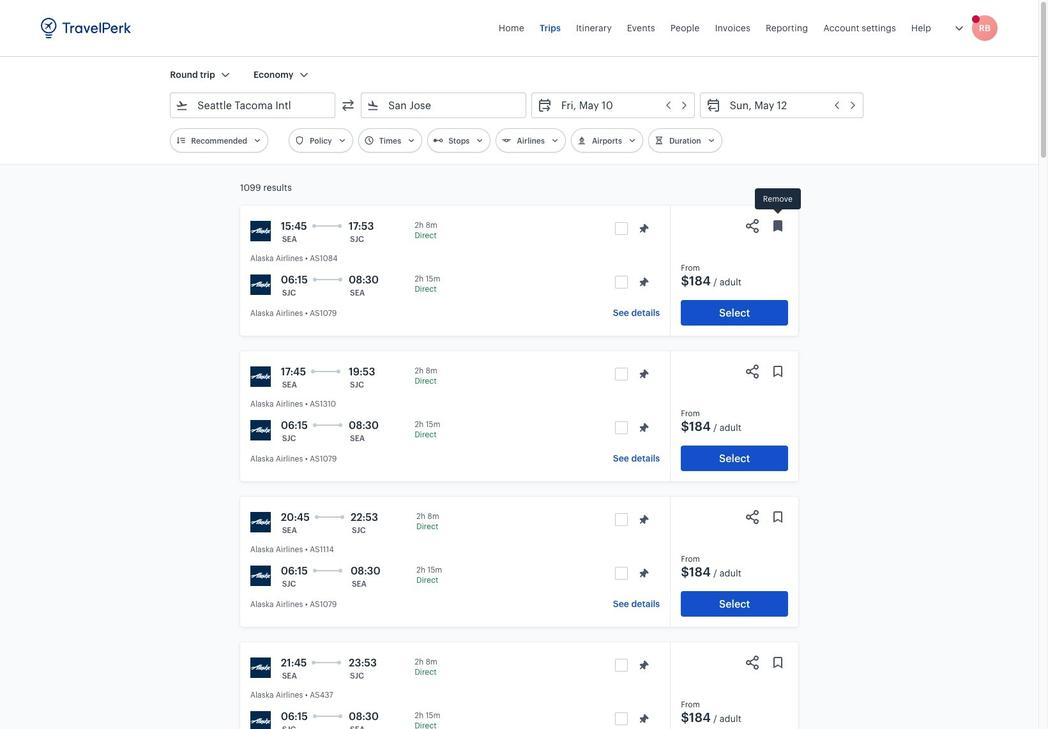 Task type: describe. For each thing, give the bounding box(es) containing it.
To search field
[[379, 95, 509, 116]]

4 alaska airlines image from the top
[[250, 658, 271, 678]]

1 alaska airlines image from the top
[[250, 367, 271, 387]]

2 alaska airlines image from the top
[[250, 420, 271, 441]]

Return field
[[721, 95, 858, 116]]

Depart field
[[552, 95, 689, 116]]

2 alaska airlines image from the top
[[250, 275, 271, 295]]



Task type: locate. For each thing, give the bounding box(es) containing it.
From search field
[[189, 95, 318, 116]]

1 alaska airlines image from the top
[[250, 221, 271, 241]]

tooltip
[[755, 188, 801, 216]]

4 alaska airlines image from the top
[[250, 711, 271, 729]]

alaska airlines image
[[250, 367, 271, 387], [250, 420, 271, 441], [250, 512, 271, 533], [250, 711, 271, 729]]

alaska airlines image
[[250, 221, 271, 241], [250, 275, 271, 295], [250, 566, 271, 586], [250, 658, 271, 678]]

3 alaska airlines image from the top
[[250, 566, 271, 586]]

3 alaska airlines image from the top
[[250, 512, 271, 533]]



Task type: vqa. For each thing, say whether or not it's contained in the screenshot.
Return text box
no



